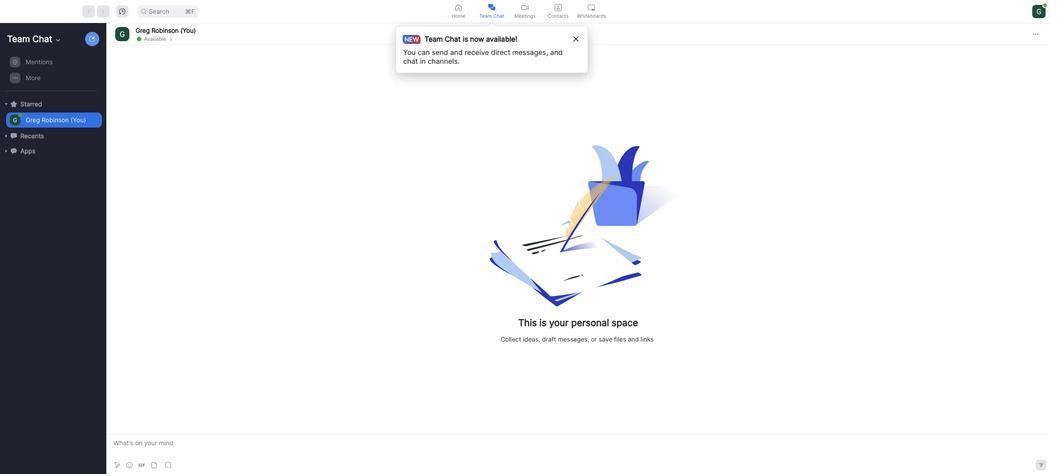 Task type: describe. For each thing, give the bounding box(es) containing it.
video on image
[[522, 4, 529, 11]]

robinson inside tree
[[42, 116, 69, 124]]

draft
[[542, 335, 557, 343]]

direct
[[491, 48, 511, 57]]

meetings button
[[509, 0, 542, 23]]

team inside 'team chat is now available! you can send and receive direct messages, and chat in channels.'
[[425, 35, 443, 43]]

apps
[[20, 147, 35, 155]]

1 horizontal spatial and
[[551, 48, 563, 57]]

ideas,
[[523, 335, 541, 343]]

1 horizontal spatial (you)
[[181, 26, 196, 34]]

team inside button
[[480, 13, 492, 19]]

now
[[470, 35, 484, 43]]

tree containing mentions
[[0, 53, 105, 168]]

new image
[[90, 36, 95, 42]]

home small image
[[455, 4, 462, 11]]

0 horizontal spatial chat
[[32, 34, 52, 44]]

1 chevron right small image from the top
[[169, 36, 174, 42]]

search
[[149, 7, 169, 15]]

home button
[[442, 0, 476, 23]]

links
[[641, 335, 654, 343]]

starred
[[20, 100, 42, 108]]

messages, inside 'team chat is now available! you can send and receive direct messages, and chat in channels.'
[[513, 48, 549, 57]]

save
[[599, 335, 613, 343]]

1 horizontal spatial robinson
[[152, 26, 179, 34]]

triangle right image for starred "tree item"
[[4, 102, 9, 107]]

new image
[[90, 36, 95, 42]]

team chat inside button
[[480, 13, 505, 19]]

emoji image
[[126, 462, 133, 469]]

1 horizontal spatial greg robinson's avatar image
[[115, 27, 129, 41]]

greg robinson's avatar image inside tree
[[10, 115, 20, 125]]

you
[[403, 48, 416, 57]]

2 chevron right small image from the top
[[169, 37, 174, 42]]

ellipses horizontal image
[[1034, 31, 1039, 37]]

team chat is now available! you can send and receive direct messages, and chat in channels.
[[403, 35, 563, 66]]

this
[[519, 317, 537, 328]]

0 horizontal spatial team
[[7, 34, 30, 44]]

home small image
[[455, 4, 462, 11]]

group inside tree
[[0, 54, 102, 91]]

2 horizontal spatial and
[[628, 335, 639, 343]]

1 vertical spatial team chat
[[7, 34, 52, 44]]

video on image
[[522, 4, 529, 11]]

in
[[420, 57, 426, 66]]

⌘f
[[185, 7, 195, 15]]

triangle right image for triangle right image within the recents 'tree item'
[[4, 133, 9, 139]]

chat inside 'team chat is now available! you can send and receive direct messages, and chat in channels.'
[[445, 35, 461, 43]]

meetings
[[515, 13, 536, 19]]

greg robinson (you) inside tree
[[26, 116, 86, 124]]

collect ideas, draft messages, or save files and links
[[501, 335, 654, 343]]

chat
[[403, 57, 418, 66]]

personal
[[572, 317, 610, 328]]

can
[[418, 48, 430, 57]]

tooltip containing team chat is now available! you can send and receive direct messages, and chat in channels.
[[396, 23, 588, 73]]

whiteboards
[[577, 13, 607, 19]]



Task type: locate. For each thing, give the bounding box(es) containing it.
1 vertical spatial (you)
[[71, 116, 86, 124]]

triangle right image left recents
[[4, 133, 9, 139]]

1 vertical spatial greg
[[26, 116, 40, 124]]

this is your personal space
[[519, 317, 639, 328]]

triangle right image inside recents 'tree item'
[[4, 133, 9, 139]]

online image
[[1044, 3, 1048, 7], [137, 37, 141, 41]]

ellipses horizontal image
[[1034, 31, 1039, 37]]

1 horizontal spatial greg robinson (you)
[[136, 26, 196, 34]]

is
[[463, 35, 468, 43], [540, 317, 547, 328]]

recents
[[20, 132, 44, 140]]

triangle right image inside recents 'tree item'
[[4, 133, 9, 139]]

chat left chevron down small icon
[[32, 34, 52, 44]]

triangle right image
[[4, 102, 9, 107], [4, 133, 9, 139]]

greg up 'available'
[[136, 26, 150, 34]]

team
[[480, 13, 492, 19], [7, 34, 30, 44], [425, 35, 443, 43]]

1 vertical spatial greg robinson (you)
[[26, 116, 86, 124]]

(you) down starred "tree item"
[[71, 116, 86, 124]]

greg robinson's avatar image down starred
[[10, 115, 20, 125]]

team chat up available!
[[480, 13, 505, 19]]

is left now
[[463, 35, 468, 43]]

channels.
[[428, 57, 460, 66]]

and right files
[[628, 335, 639, 343]]

tooltip
[[396, 23, 588, 73]]

1 horizontal spatial team chat
[[480, 13, 505, 19]]

0 vertical spatial is
[[463, 35, 468, 43]]

chat
[[494, 13, 505, 19], [32, 34, 52, 44], [445, 35, 461, 43]]

file image
[[151, 462, 157, 469], [151, 462, 157, 469]]

1 vertical spatial online image
[[137, 37, 141, 41]]

star image
[[11, 101, 17, 107], [11, 101, 17, 107]]

0 vertical spatial messages,
[[513, 48, 549, 57]]

team up now
[[480, 13, 492, 19]]

and
[[450, 48, 463, 57], [551, 48, 563, 57], [628, 335, 639, 343]]

0 horizontal spatial team chat
[[7, 34, 52, 44]]

triangle right image
[[4, 102, 9, 107], [4, 133, 9, 139], [4, 149, 9, 154], [4, 149, 9, 154]]

messages,
[[513, 48, 549, 57], [558, 335, 590, 343]]

1 triangle right image from the top
[[4, 102, 9, 107]]

1 horizontal spatial is
[[540, 317, 547, 328]]

available
[[144, 35, 166, 42]]

(you) inside tree
[[71, 116, 86, 124]]

greg inside tree
[[26, 116, 40, 124]]

2 horizontal spatial team
[[480, 13, 492, 19]]

is inside 'team chat is now available! you can send and receive direct messages, and chat in channels.'
[[463, 35, 468, 43]]

greg robinson (you) up 'available'
[[136, 26, 196, 34]]

apps tree item
[[4, 144, 102, 159]]

contacts
[[548, 13, 569, 19]]

or
[[591, 335, 597, 343]]

chevron right small image
[[169, 36, 174, 42], [169, 37, 174, 42]]

contacts button
[[542, 0, 575, 23]]

avatar image
[[1033, 5, 1046, 18]]

chat up available!
[[494, 13, 505, 19]]

1 vertical spatial is
[[540, 317, 547, 328]]

gif image
[[139, 462, 145, 469], [139, 462, 145, 469]]

0 vertical spatial online image
[[1044, 3, 1048, 7]]

1 horizontal spatial greg
[[136, 26, 150, 34]]

0 horizontal spatial (you)
[[71, 116, 86, 124]]

screenshot image
[[165, 462, 172, 469], [165, 462, 172, 469]]

and down team chat is now available! element
[[450, 48, 463, 57]]

greg
[[136, 26, 150, 34], [26, 116, 40, 124]]

greg robinson's avatar image right new icon in the top left of the page
[[115, 27, 129, 41]]

0 horizontal spatial greg robinson (you)
[[26, 116, 86, 124]]

robinson up 'available'
[[152, 26, 179, 34]]

1 horizontal spatial online image
[[1044, 3, 1048, 7]]

messages, right direct
[[513, 48, 549, 57]]

0 horizontal spatial greg
[[26, 116, 40, 124]]

available!
[[486, 35, 518, 43]]

greg up recents
[[26, 116, 40, 124]]

team chat is now available! element
[[406, 34, 518, 44]]

0 vertical spatial triangle right image
[[4, 102, 9, 107]]

team chat
[[480, 13, 505, 19], [7, 34, 52, 44]]

robinson
[[152, 26, 179, 34], [42, 116, 69, 124]]

chat up send
[[445, 35, 461, 43]]

mentions
[[26, 58, 53, 66]]

close image
[[574, 36, 579, 42], [574, 36, 579, 42]]

home
[[452, 13, 466, 19]]

more
[[26, 74, 41, 82]]

1 horizontal spatial messages,
[[558, 335, 590, 343]]

send
[[432, 48, 449, 57]]

and down the contacts
[[551, 48, 563, 57]]

format image
[[114, 462, 121, 469]]

whiteboards button
[[575, 0, 609, 23]]

0 horizontal spatial online image
[[137, 37, 141, 41]]

0 vertical spatial robinson
[[152, 26, 179, 34]]

1 vertical spatial greg robinson's avatar image
[[10, 115, 20, 125]]

(you)
[[181, 26, 196, 34], [71, 116, 86, 124]]

recents tree item
[[4, 129, 102, 144]]

team chat image
[[489, 4, 496, 11], [489, 4, 496, 11]]

team up send
[[425, 35, 443, 43]]

starred tree item
[[4, 97, 102, 112]]

greg robinson (you) down starred "tree item"
[[26, 116, 86, 124]]

0 horizontal spatial is
[[463, 35, 468, 43]]

1 vertical spatial messages,
[[558, 335, 590, 343]]

1 vertical spatial robinson
[[42, 116, 69, 124]]

team chat button
[[476, 0, 509, 23]]

is right this
[[540, 317, 547, 328]]

chat inside button
[[494, 13, 505, 19]]

triangle right image inside starred "tree item"
[[4, 102, 9, 107]]

1 vertical spatial triangle right image
[[4, 133, 9, 139]]

profile contact image
[[555, 4, 562, 11], [555, 4, 562, 11]]

0 horizontal spatial and
[[450, 48, 463, 57]]

chevron down small image
[[55, 37, 62, 44]]

whiteboard small image
[[588, 4, 595, 11]]

you can send and receive direct messages, and chat in channels. element
[[403, 48, 572, 66]]

chatbot image
[[11, 148, 17, 154], [11, 148, 17, 154]]

format image
[[114, 462, 121, 469]]

robinson down starred "tree item"
[[42, 116, 69, 124]]

0 vertical spatial (you)
[[181, 26, 196, 34]]

group containing mentions
[[0, 54, 102, 91]]

emoji image
[[126, 462, 133, 469]]

messages, down this is your personal space
[[558, 335, 590, 343]]

2 horizontal spatial chat
[[494, 13, 505, 19]]

1 horizontal spatial chat
[[445, 35, 461, 43]]

0 horizontal spatial messages,
[[513, 48, 549, 57]]

files
[[615, 335, 627, 343]]

team chat up mentions
[[7, 34, 52, 44]]

1 horizontal spatial team
[[425, 35, 443, 43]]

triangle right image inside starred "tree item"
[[4, 102, 9, 107]]

receive
[[465, 48, 489, 57]]

2 triangle right image from the top
[[4, 133, 9, 139]]

0 vertical spatial greg robinson's avatar image
[[115, 27, 129, 41]]

team up mentions
[[7, 34, 30, 44]]

triangle right image left starred
[[4, 102, 9, 107]]

tree
[[0, 53, 105, 168]]

greg robinson (you)
[[136, 26, 196, 34], [26, 116, 86, 124]]

magnifier image
[[141, 9, 146, 14], [141, 9, 146, 14]]

whiteboard small image
[[588, 4, 595, 11]]

mentions button
[[6, 55, 102, 70]]

0 horizontal spatial greg robinson's avatar image
[[10, 115, 20, 125]]

collect
[[501, 335, 522, 343]]

chevron down small image
[[55, 37, 62, 44]]

tab list
[[442, 0, 609, 23]]

your
[[550, 317, 569, 328]]

online image
[[1044, 3, 1048, 7], [137, 37, 141, 41], [19, 113, 22, 117], [19, 113, 22, 117]]

history image
[[119, 8, 125, 14], [119, 8, 125, 14]]

more button
[[6, 70, 102, 86]]

greg robinson's avatar image
[[115, 27, 129, 41], [10, 115, 20, 125]]

chat image
[[11, 133, 17, 139], [11, 133, 17, 139]]

space
[[612, 317, 639, 328]]

group
[[0, 54, 102, 91]]

0 vertical spatial greg robinson (you)
[[136, 26, 196, 34]]

tab list containing home
[[442, 0, 609, 23]]

0 vertical spatial team chat
[[480, 13, 505, 19]]

0 horizontal spatial robinson
[[42, 116, 69, 124]]

0 vertical spatial greg
[[136, 26, 150, 34]]

(you) down ⌘f
[[181, 26, 196, 34]]



Task type: vqa. For each thing, say whether or not it's contained in the screenshot.
left Robinson
yes



